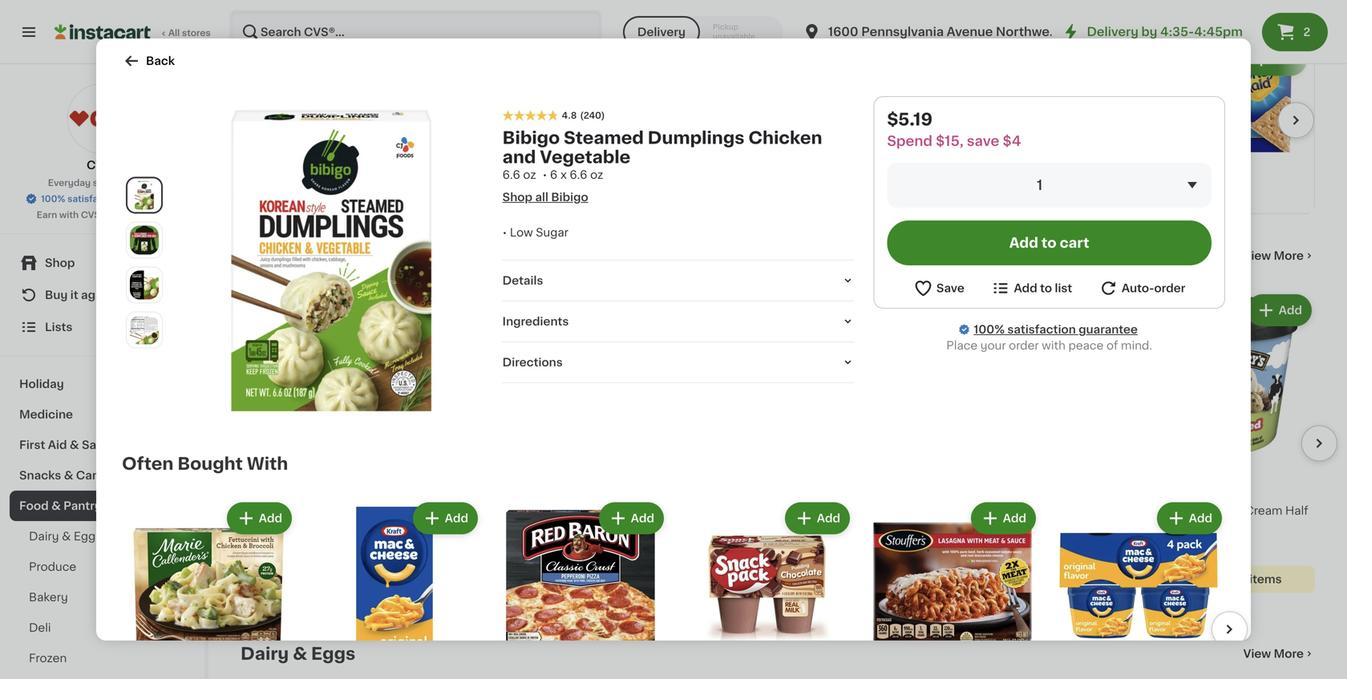 Task type: vqa. For each thing, say whether or not it's contained in the screenshot.
There's
no



Task type: locate. For each thing, give the bounding box(es) containing it.
1 view more link from the top
[[1243, 248, 1315, 264]]

buy for buy it again
[[45, 289, 68, 301]]

1 horizontal spatial dairy
[[241, 645, 289, 662]]

0 vertical spatial save
[[967, 134, 999, 148]]

see for bibigo steamed dumplings chicken and vegetable
[[274, 574, 296, 585]]

cvs® up 'everyday store prices' link
[[87, 160, 118, 171]]

0 vertical spatial $15,
[[936, 134, 964, 148]]

delivery inside button
[[637, 26, 686, 38]]

buy for buy 1 get 1 free post pebbles fruity pebbles breakfast cereal, gluten free, kids snacks, small cereal box
[[427, 491, 444, 500]]

1 vertical spatial kids
[[493, 537, 518, 548]]

buy inside 'buy 1 get 1 free post pebbles fruity pebbles breakfast cereal, gluten free, kids snacks, small cereal box'
[[427, 491, 444, 500]]

0 horizontal spatial 6.6
[[256, 551, 270, 560]]

more for dairy & eggs
[[1274, 648, 1304, 659]]

1600 pennsylvania avenue northwest
[[828, 26, 1062, 38]]

shop for shop
[[45, 257, 75, 269]]

0 vertical spatial to
[[1042, 236, 1057, 250]]

free inside 'buy 1 get 1 free post pebbles fruity pebbles breakfast cereal, gluten free, kids snacks, small cereal box'
[[477, 491, 498, 500]]

see down breakfast,
[[817, 590, 839, 601]]

sugar
[[536, 227, 568, 238]]

3 get from the left
[[815, 491, 832, 500]]

0 horizontal spatial chicken
[[241, 521, 287, 532]]

1 horizontal spatial 6
[[550, 169, 557, 180]]

1 vertical spatial to
[[1040, 283, 1052, 294]]

with right the earn
[[59, 210, 79, 219]]

to inside button
[[1040, 283, 1052, 294]]

add inside add to list button
[[1014, 283, 1037, 294]]

$15, inside $5.19 spend $15, save $4
[[936, 134, 964, 148]]

1 horizontal spatial $4
[[1003, 134, 1021, 148]]

0 horizontal spatial all
[[168, 28, 180, 37]]

6 inside item carousel region
[[241, 551, 247, 560]]

see for kellogg froot loops breakfast cereal, kids cereal, family breakfast, original
[[817, 590, 839, 601]]

vegetable inside item carousel region
[[314, 521, 371, 532]]

medicine link
[[10, 399, 195, 430]]

family down sandwich
[[1084, 112, 1121, 123]]

add inside add button
[[373, 305, 396, 316]]

1 breakfast from the left
[[477, 521, 531, 532]]

1 horizontal spatial cereal
[[715, 521, 752, 532]]

free for fruity
[[477, 491, 498, 500]]

100% satisfaction guarantee
[[41, 194, 170, 203], [974, 324, 1138, 335]]

1 vertical spatial •
[[503, 227, 507, 238]]

x down spend $15, save $4
[[249, 551, 254, 560]]

100% inside 100% satisfaction guarantee button
[[41, 194, 65, 203]]

see eligible items button down (601)
[[1147, 566, 1315, 593]]

0 vertical spatial view more link
[[1243, 248, 1315, 264]]

original down ritz
[[852, 96, 895, 107]]

6.6 up bibigo
[[570, 169, 587, 180]]

enlarge frozen bibigo steamed dumplings chicken and vegetable nutrition (opens in a new tab) image
[[130, 315, 159, 344]]

$15, down with
[[277, 491, 295, 500]]

6.6 inside item carousel region
[[256, 551, 270, 560]]

2 free from the left
[[659, 491, 679, 500]]

1 vertical spatial family
[[784, 537, 821, 548]]

satisfaction up place your order with peace of mind.
[[1007, 324, 1076, 335]]

11
[[603, 551, 611, 560], [422, 568, 429, 576]]

6 up "shop all bibigo"
[[550, 169, 557, 180]]

3 cereal, from the left
[[911, 521, 951, 532]]

buy for buy 1 get 1 free kellogg froot loops breakfast cereal, kids cereal, family breakfast, original
[[789, 491, 807, 500]]

free,
[[463, 537, 490, 548]]

see for post pebbles cocoa pebbles breakfast cereal
[[636, 574, 658, 585]]

bibigo
[[551, 192, 588, 203]]

2 post from the left
[[603, 505, 629, 516]]

see eligible items for kellogg froot loops breakfast cereal, kids cereal, family breakfast, original
[[817, 590, 919, 601]]

family inside oreo chocolate sandwich cookies, family size
[[1084, 112, 1121, 123]]

spend down $5.19 on the right top of the page
[[887, 134, 933, 148]]

breakfast down kellogg
[[784, 521, 838, 532]]

100% up the earn
[[41, 194, 65, 203]]

0 vertical spatial shop
[[503, 192, 532, 203]]

buy 1 get 1 free post pebbles fruity pebbles breakfast cereal, gluten free, kids snacks, small cereal box
[[422, 491, 573, 564]]

0 vertical spatial vegetable
[[540, 149, 631, 166]]

chicken inside item carousel region
[[241, 521, 287, 532]]

see down free,
[[455, 590, 477, 601]]

small
[[422, 553, 452, 564]]

1 vertical spatial chicken
[[241, 521, 287, 532]]

1 vertical spatial $4
[[320, 491, 332, 500]]

product group
[[733, 41, 959, 180], [965, 41, 1192, 200], [241, 291, 409, 593], [422, 291, 590, 609], [603, 291, 771, 593], [784, 291, 953, 609], [965, 291, 1134, 546], [1147, 291, 1315, 593], [122, 499, 295, 679], [308, 499, 481, 679], [494, 499, 667, 679], [680, 499, 853, 679], [866, 499, 1039, 679], [1052, 499, 1225, 679]]

100% satisfaction guarantee link
[[974, 322, 1138, 338]]

free inside buy 1 get 1 free post pebbles cocoa pebbles breakfast cereal
[[659, 491, 679, 500]]

cvs® logo image
[[67, 83, 138, 154]]

0 horizontal spatial and
[[290, 521, 311, 532]]

0 vertical spatial family
[[1084, 112, 1121, 123]]

box
[[495, 553, 516, 564]]

kids down loops
[[883, 521, 908, 532]]

11 oz
[[603, 551, 623, 560], [422, 568, 442, 576]]

1 vertical spatial view more
[[1243, 648, 1304, 659]]

add inside the add to cart button
[[1009, 236, 1038, 250]]

see down 6 x 6.6 oz
[[274, 574, 296, 585]]

see eligible items button down buy 1 get 1 free post pebbles cocoa pebbles breakfast cereal
[[603, 566, 771, 593]]

100% up your
[[974, 324, 1005, 335]]

original down loops
[[884, 537, 927, 548]]

14.1 oz
[[965, 535, 994, 544]]

chicken up 6 x 6.6 oz
[[241, 521, 287, 532]]

1 vertical spatial original
[[884, 537, 927, 548]]

2 view more from the top
[[1243, 648, 1304, 659]]

see eligible items button
[[852, 156, 959, 177], [241, 566, 409, 593], [603, 566, 771, 593], [1147, 566, 1315, 593], [422, 582, 590, 609], [784, 582, 953, 609]]

bibigo steamed dumplings chicken and vegetable down spend $15, save $4
[[241, 505, 394, 532]]

100% satisfaction guarantee up place your order with peace of mind.
[[974, 324, 1138, 335]]

delivery left by
[[1087, 26, 1139, 38]]

0 horizontal spatial cereal
[[455, 553, 492, 564]]

6.6 up "shop all bibigo"
[[503, 169, 520, 180]]

0 horizontal spatial 6
[[241, 551, 247, 560]]

place
[[946, 340, 978, 351]]

1 vertical spatial more
[[1274, 648, 1304, 659]]

ritz
[[852, 80, 873, 91]]

0 vertical spatial fiber
[[965, 489, 994, 500]]

0 horizontal spatial dairy & eggs link
[[10, 521, 195, 552]]

10.1 oz
[[784, 568, 813, 576]]

bakery link
[[10, 582, 195, 613]]

0 horizontal spatial shop
[[45, 257, 75, 269]]

view for on sale now
[[1243, 250, 1271, 261]]

place your order with peace of mind.
[[946, 340, 1152, 351]]

snacks up food
[[19, 470, 61, 481]]

baked®
[[1147, 521, 1189, 532]]

2 horizontal spatial 6.6
[[570, 169, 587, 180]]

view more
[[1243, 250, 1304, 261], [1243, 648, 1304, 659]]

1 field
[[887, 163, 1212, 208]]

4 get from the left
[[1180, 491, 1197, 500]]

delivery up 'little'
[[637, 26, 686, 38]]

100% inside 100% satisfaction guarantee link
[[974, 324, 1005, 335]]

oz up all
[[523, 169, 536, 180]]

buy inside buy 1 get 1 free kellogg froot loops breakfast cereal, kids cereal, family breakfast, original
[[789, 491, 807, 500]]

chicken left the 8
[[748, 130, 822, 146]]

eligible for ben & jerry's ice cream half baked®
[[1205, 574, 1247, 585]]

shop left all
[[503, 192, 532, 203]]

0 horizontal spatial bibigo
[[241, 505, 277, 516]]

$15, down crackers
[[936, 134, 964, 148]]

bibigo for 5
[[241, 505, 277, 516]]

delivery
[[1087, 26, 1139, 38], [637, 26, 686, 38]]

and inside product "group"
[[290, 521, 311, 532]]

item carousel region
[[241, 284, 1338, 618], [99, 493, 1248, 679]]

steamed inside item carousel region
[[279, 505, 330, 516]]

see eligible items down buy 1 get 1 free post pebbles cocoa pebbles breakfast cereal
[[636, 574, 738, 585]]

oz down spend $15, save $4
[[273, 551, 283, 560]]

service type group
[[623, 16, 783, 48]]

to for cart
[[1042, 236, 1057, 250]]

original inside ritz fresh stacks original crackers
[[852, 96, 895, 107]]

fiber down chewy
[[1041, 505, 1070, 516]]

11 for post pebbles fruity pebbles breakfast cereal, gluten free, kids snacks, small cereal box
[[422, 568, 429, 576]]

frozen bibigo steamed dumplings chicken and vegetable hero image
[[180, 109, 483, 413]]

and
[[503, 149, 536, 166], [290, 521, 311, 532]]

1 vertical spatial $15,
[[277, 491, 295, 500]]

delivery for delivery
[[637, 26, 686, 38]]

vegetable down spend $15, save $4
[[314, 521, 371, 532]]

spo
[[585, 118, 603, 127]]

$ 5 19
[[244, 468, 273, 485]]

1 horizontal spatial eggs
[[311, 645, 355, 662]]

breakfast inside buy 1 get 1 free post pebbles cocoa pebbles breakfast cereal
[[658, 521, 712, 532]]

ben
[[1147, 505, 1169, 516]]

all left stores
[[168, 28, 180, 37]]

11 oz for post pebbles fruity pebbles breakfast cereal, gluten free, kids snacks, small cereal box
[[422, 568, 442, 576]]

make
[[585, 81, 625, 95]]

1 vertical spatial 11
[[422, 568, 429, 576]]

0 horizontal spatial bibigo steamed dumplings chicken and vegetable
[[241, 505, 394, 532]]

dumplings inside product "group"
[[333, 505, 394, 516]]

oz down buy 1 get 1 free post pebbles cocoa pebbles breakfast cereal
[[613, 551, 623, 560]]

1 horizontal spatial 100%
[[974, 324, 1005, 335]]

0 horizontal spatial eggs
[[74, 531, 102, 542]]

stores
[[182, 28, 211, 37]]

2 horizontal spatial breakfast
[[784, 521, 838, 532]]

& inside fiber one chewy bars, oats & chocolate, fiber snacks
[[965, 505, 974, 516]]

see eligible items button down 6 x 6.6 oz
[[241, 566, 409, 593]]

all stores
[[168, 28, 211, 37]]

1 horizontal spatial save
[[967, 134, 999, 148]]

snacks,
[[521, 537, 564, 548]]

1 vertical spatial 6
[[241, 551, 247, 560]]

19
[[262, 468, 273, 477]]

1 view more from the top
[[1243, 250, 1304, 261]]

of
[[1107, 340, 1118, 351]]

eligible for post pebbles cocoa pebbles breakfast cereal
[[661, 574, 703, 585]]

chicken for ★★★★★
[[748, 130, 822, 146]]

1 horizontal spatial vegetable
[[540, 149, 631, 166]]

items for post pebbles cocoa pebbles breakfast cereal
[[706, 574, 738, 585]]

with down 100% satisfaction guarantee link
[[1042, 340, 1066, 351]]

bibigo steamed dumplings chicken and vegetable
[[503, 130, 822, 166], [241, 505, 394, 532]]

buy inside buy 1 get 1 free post pebbles cocoa pebbles breakfast cereal
[[608, 491, 626, 500]]

0 vertical spatial spend
[[887, 134, 933, 148]]

kids inside buy 1 get 1 free kellogg froot loops breakfast cereal, kids cereal, family breakfast, original
[[883, 521, 908, 532]]

oats
[[1097, 489, 1124, 500]]

1 vertical spatial with
[[1042, 340, 1066, 351]]

see eligible items down the 'box'
[[455, 590, 557, 601]]

to left cart
[[1042, 236, 1057, 250]]

1 vertical spatial save
[[297, 491, 318, 500]]

shop for shop all bibigo
[[503, 192, 532, 203]]

0 horizontal spatial x
[[249, 551, 254, 560]]

first aid & safety
[[19, 439, 120, 451]]

$4
[[1003, 134, 1021, 148], [320, 491, 332, 500]]

4.8
[[562, 111, 577, 120]]

1 vertical spatial 100% satisfaction guarantee
[[974, 324, 1138, 335]]

ingredients
[[503, 316, 569, 327]]

bibigo down spend $15, save $4
[[241, 505, 277, 516]]

11 oz down small
[[422, 568, 442, 576]]

x for 8 x 1.48 oz
[[860, 126, 865, 135]]

candy
[[76, 470, 114, 481]]

0 horizontal spatial 100% satisfaction guarantee
[[41, 194, 170, 203]]

chicken
[[748, 130, 822, 146], [241, 521, 287, 532]]

to
[[1042, 236, 1057, 250], [1040, 283, 1052, 294]]

get inside buy 1 get 1 free kellogg froot loops breakfast cereal, kids cereal, family breakfast, original
[[815, 491, 832, 500]]

•
[[543, 169, 547, 180], [503, 227, 507, 238]]

1 post from the left
[[422, 505, 447, 516]]

and down spend $15, save $4
[[290, 521, 311, 532]]

1 horizontal spatial order
[[1154, 283, 1185, 294]]

with
[[247, 456, 288, 472]]

bought
[[177, 456, 243, 472]]

see eligible items down breakfast,
[[817, 590, 919, 601]]

0 horizontal spatial dumplings
[[333, 505, 394, 516]]

product group containing 5
[[241, 291, 409, 593]]

0 vertical spatial $4
[[1003, 134, 1021, 148]]

0 vertical spatial cereal
[[715, 521, 752, 532]]

see down buy 1 get 1 free post pebbles cocoa pebbles breakfast cereal
[[636, 574, 658, 585]]

snacks
[[19, 470, 61, 481], [1073, 505, 1113, 516]]

1 horizontal spatial shop
[[503, 192, 532, 203]]

1 horizontal spatial guarantee
[[1079, 324, 1138, 335]]

more
[[1274, 250, 1304, 261], [1274, 648, 1304, 659]]

cvs® down 100% satisfaction guarantee button
[[81, 210, 105, 219]]

2 view more link from the top
[[1243, 646, 1315, 662]]

get inside 'buy 1 get 1 free post pebbles fruity pebbles breakfast cereal, gluten free, kids snacks, small cereal box'
[[453, 491, 469, 500]]

0 vertical spatial •
[[543, 169, 547, 180]]

• up "shop all bibigo"
[[543, 169, 547, 180]]

1 horizontal spatial post
[[603, 505, 629, 516]]

0 horizontal spatial $15,
[[277, 491, 295, 500]]

get for kellogg froot loops breakfast cereal, kids cereal, family breakfast, original
[[815, 491, 832, 500]]

1 horizontal spatial breakfast
[[658, 521, 712, 532]]

view more link for eggs
[[1243, 646, 1315, 662]]

100%
[[41, 194, 65, 203], [974, 324, 1005, 335]]

2 vertical spatial x
[[249, 551, 254, 560]]

1 vertical spatial 11 oz
[[422, 568, 442, 576]]

see down baked®
[[1180, 574, 1202, 585]]

1 horizontal spatial steamed
[[564, 130, 644, 146]]

steamed for 5
[[279, 505, 330, 516]]

post inside buy 1 get 1 free post pebbles cocoa pebbles breakfast cereal
[[603, 505, 629, 516]]

1 cereal, from the left
[[534, 521, 573, 532]]

2 cereal, from the left
[[841, 521, 881, 532]]

1 horizontal spatial dumplings
[[648, 130, 745, 146]]

and for 5
[[290, 521, 311, 532]]

1 horizontal spatial snacks
[[1073, 505, 1113, 516]]

post inside 'buy 1 get 1 free post pebbles fruity pebbles breakfast cereal, gluten free, kids snacks, small cereal box'
[[422, 505, 447, 516]]

0 vertical spatial bibigo
[[503, 130, 560, 146]]

1 horizontal spatial 11
[[603, 551, 611, 560]]

satisfaction inside 100% satisfaction guarantee button
[[67, 194, 121, 203]]

post
[[422, 505, 447, 516], [603, 505, 629, 516]]

with
[[59, 210, 79, 219], [1042, 340, 1066, 351]]

steamed down spend $15, save $4
[[279, 505, 330, 516]]

product group containing ritz fresh stacks original crackers
[[733, 41, 959, 180]]

vegetable down spo
[[540, 149, 631, 166]]

to for list
[[1040, 283, 1052, 294]]

$
[[244, 468, 250, 477]]

1 vertical spatial vegetable
[[314, 521, 371, 532]]

1 get from the left
[[453, 491, 469, 500]]

instacart logo image
[[55, 22, 151, 42]]

bibigo steamed dumplings chicken and vegetable down make little moments magical. spo nsored
[[503, 130, 822, 166]]

and up 6.6 oz • 6 x 6.6 oz
[[503, 149, 536, 166]]

spend
[[887, 134, 933, 148], [245, 491, 275, 500]]

0 horizontal spatial guarantee
[[123, 194, 170, 203]]

auto-order button
[[1098, 278, 1185, 298]]

see eligible items button down 1.48
[[852, 156, 959, 177]]

breakfast inside 'buy 1 get 1 free post pebbles fruity pebbles breakfast cereal, gluten free, kids snacks, small cereal box'
[[477, 521, 531, 532]]

0 horizontal spatial 11
[[422, 568, 429, 576]]

bibigo up 6.6 oz • 6 x 6.6 oz
[[503, 130, 560, 146]]

all down "nsored" at left top
[[609, 150, 621, 159]]

food & pantry
[[19, 500, 102, 512]]

see eligible items button down the 'box'
[[422, 582, 590, 609]]

0 vertical spatial kids
[[883, 521, 908, 532]]

see eligible items down (601)
[[1180, 574, 1282, 585]]

x up bibigo
[[560, 169, 567, 180]]

see eligible items button down breakfast,
[[784, 582, 953, 609]]

see eligible items for bibigo steamed dumplings chicken and vegetable
[[274, 574, 376, 585]]

steamed up the view all
[[564, 130, 644, 146]]

buy for buy 1, get 1 for 50%
[[1151, 491, 1169, 500]]

100% satisfaction guarantee down 'store'
[[41, 194, 170, 203]]

2 breakfast from the left
[[658, 521, 712, 532]]

food & pantry link
[[10, 491, 195, 521]]

and for ★★★★★
[[503, 149, 536, 166]]

0 vertical spatial 6
[[550, 169, 557, 180]]

$7.49 element
[[1147, 466, 1315, 487]]

x inside item carousel region
[[249, 551, 254, 560]]

1
[[1037, 178, 1043, 192], [447, 491, 450, 500], [472, 491, 475, 500], [628, 491, 632, 500], [653, 491, 657, 500], [809, 491, 813, 500], [834, 491, 838, 500], [1199, 491, 1203, 500], [1147, 551, 1150, 560]]

breakfast down "fruity"
[[477, 521, 531, 532]]

0 horizontal spatial dairy
[[29, 531, 59, 542]]

guarantee up "extracare®"
[[123, 194, 170, 203]]

to inside button
[[1042, 236, 1057, 250]]

0 vertical spatial bibigo steamed dumplings chicken and vegetable
[[503, 130, 822, 166]]

0 horizontal spatial delivery
[[637, 26, 686, 38]]

aid
[[48, 439, 67, 451]]

chicken for 5
[[241, 521, 287, 532]]

0 horizontal spatial snacks
[[19, 470, 61, 481]]

1 horizontal spatial kids
[[883, 521, 908, 532]]

more for on sale now
[[1274, 250, 1304, 261]]

1 vertical spatial dairy
[[241, 645, 289, 662]]

1 horizontal spatial bibigo
[[503, 130, 560, 146]]

2 horizontal spatial free
[[840, 491, 860, 500]]

original inside buy 1 get 1 free kellogg froot loops breakfast cereal, kids cereal, family breakfast, original
[[884, 537, 927, 548]]

6 down spend $15, save $4
[[241, 551, 247, 560]]

1 free from the left
[[477, 491, 498, 500]]

0 vertical spatial original
[[852, 96, 895, 107]]

0 horizontal spatial 100%
[[41, 194, 65, 203]]

$4 inside $5.19 spend $15, save $4
[[1003, 134, 1021, 148]]

oz right 14.1
[[983, 535, 994, 544]]

1 horizontal spatial spend
[[887, 134, 933, 148]]

2 more from the top
[[1274, 648, 1304, 659]]

satisfaction up earn with cvs® extracare®
[[67, 194, 121, 203]]

save
[[967, 134, 999, 148], [297, 491, 318, 500]]

3 breakfast from the left
[[784, 521, 838, 532]]

see eligible items down 6 x 6.6 oz
[[274, 574, 376, 585]]

free for loops
[[840, 491, 860, 500]]

bibigo steamed dumplings chicken and vegetable inside product "group"
[[241, 505, 394, 532]]

0 horizontal spatial with
[[59, 210, 79, 219]]

cvs® link
[[67, 83, 138, 173]]

3 free from the left
[[840, 491, 860, 500]]

delivery by 4:35-4:45pm
[[1087, 26, 1243, 38]]

it
[[70, 289, 78, 301]]

11 oz down buy 1 get 1 free post pebbles cocoa pebbles breakfast cereal
[[603, 551, 623, 560]]

1 horizontal spatial •
[[543, 169, 547, 180]]

little
[[628, 81, 661, 95]]

1 vertical spatial view more link
[[1243, 646, 1315, 662]]

get inside buy 1 get 1 free post pebbles cocoa pebbles breakfast cereal
[[634, 491, 651, 500]]

bibigo inside product "group"
[[241, 505, 277, 516]]

None search field
[[229, 10, 602, 55]]

0 vertical spatial satisfaction
[[67, 194, 121, 203]]

6.6 down spend $15, save $4
[[256, 551, 270, 560]]

guarantee inside button
[[123, 194, 170, 203]]

oz down the view all
[[590, 169, 603, 180]]

1 vertical spatial guarantee
[[1079, 324, 1138, 335]]

to left list at the top
[[1040, 283, 1052, 294]]

• left low
[[503, 227, 507, 238]]

0 vertical spatial 11 oz
[[603, 551, 623, 560]]

fiber
[[965, 489, 994, 500], [1041, 505, 1070, 516]]

guarantee
[[123, 194, 170, 203], [1079, 324, 1138, 335]]

kids up the 'box'
[[493, 537, 518, 548]]

1 horizontal spatial bibigo steamed dumplings chicken and vegetable
[[503, 130, 822, 166]]

cereal down free,
[[455, 553, 492, 564]]

snacks down "bars,"
[[1073, 505, 1113, 516]]

see eligible items for ben & jerry's ice cream half baked®
[[1180, 574, 1282, 585]]

moments
[[585, 99, 654, 112]]

family up 10.1 oz at the right bottom of the page
[[784, 537, 821, 548]]

0 vertical spatial dairy & eggs link
[[10, 521, 195, 552]]

1 more from the top
[[1274, 250, 1304, 261]]

again
[[81, 289, 113, 301]]

save inside $5.19 spend $15, save $4
[[967, 134, 999, 148]]

see
[[865, 162, 882, 171], [274, 574, 296, 585], [636, 574, 658, 585], [1180, 574, 1202, 585], [455, 590, 477, 601], [817, 590, 839, 601]]

free inside buy 1 get 1 free kellogg froot loops breakfast cereal, kids cereal, family breakfast, original
[[840, 491, 860, 500]]

shop up the it in the top left of the page
[[45, 257, 75, 269]]

1 vertical spatial steamed
[[279, 505, 330, 516]]

fiber one chewy bars, oats & chocolate, fiber snacks
[[965, 489, 1124, 516]]

order inside auto-order button
[[1154, 283, 1185, 294]]

spend down $ 5 19
[[245, 491, 275, 500]]

0 horizontal spatial kids
[[493, 537, 518, 548]]

stock
[[1138, 158, 1163, 167]]

x right the 8
[[860, 126, 865, 135]]

get
[[453, 491, 469, 500], [634, 491, 651, 500], [815, 491, 832, 500], [1180, 491, 1197, 500]]

frozen
[[29, 653, 67, 664]]

0 vertical spatial more
[[1274, 250, 1304, 261]]

breakfast inside buy 1 get 1 free kellogg froot loops breakfast cereal, kids cereal, family breakfast, original
[[784, 521, 838, 532]]

dairy & eggs link for view more link associated with eggs
[[241, 644, 355, 663]]

satisfaction
[[67, 194, 121, 203], [1007, 324, 1076, 335]]

fiber left one
[[965, 489, 994, 500]]

cereal down cocoa
[[715, 521, 752, 532]]

1600 pennsylvania avenue northwest button
[[802, 10, 1062, 55]]

details
[[503, 275, 543, 286]]

eligible
[[885, 162, 918, 171], [298, 574, 341, 585], [661, 574, 703, 585], [1205, 574, 1247, 585], [480, 590, 522, 601], [842, 590, 884, 601]]

breakfast down cocoa
[[658, 521, 712, 532]]

2 get from the left
[[634, 491, 651, 500]]

0 vertical spatial order
[[1154, 283, 1185, 294]]

pebbles
[[450, 505, 503, 516], [631, 505, 684, 516], [422, 521, 474, 532], [603, 521, 656, 532]]

guarantee up of on the right bottom of page
[[1079, 324, 1138, 335]]



Task type: describe. For each thing, give the bounding box(es) containing it.
family inside buy 1 get 1 free kellogg froot loops breakfast cereal, kids cereal, family breakfast, original
[[784, 537, 821, 548]]

gluten
[[422, 537, 460, 548]]

0 vertical spatial all
[[168, 28, 180, 37]]

auto-
[[1122, 283, 1154, 294]]

1 horizontal spatial 100% satisfaction guarantee
[[974, 324, 1138, 335]]

see eligible items button for post pebbles fruity pebbles breakfast cereal, gluten free, kids snacks, small cereal box
[[422, 582, 590, 609]]

enlarge frozen bibigo steamed dumplings chicken and vegetable hero (opens in a new tab) image
[[130, 181, 159, 210]]

item carousel region containing add
[[99, 493, 1248, 679]]

chocolate,
[[977, 505, 1039, 516]]

0 vertical spatial with
[[59, 210, 79, 219]]

breakfast for fruity
[[477, 521, 531, 532]]

cereal inside buy 1 get 1 free post pebbles cocoa pebbles breakfast cereal
[[715, 521, 752, 532]]

by
[[1141, 26, 1157, 38]]

add inside add link
[[1274, 54, 1297, 65]]

2
[[1303, 26, 1310, 38]]

ice
[[1225, 505, 1242, 516]]

11 for post pebbles cocoa pebbles breakfast cereal
[[603, 551, 611, 560]]

buy it again
[[45, 289, 113, 301]]

oreo chocolate sandwich cookies, family size
[[1084, 80, 1191, 123]]

see eligible items button for post pebbles cocoa pebbles breakfast cereal
[[603, 566, 771, 593]]

many in stock
[[1100, 158, 1163, 167]]

nabisco holiday image
[[241, 27, 572, 213]]

1 vertical spatial cvs®
[[81, 210, 105, 219]]

5
[[250, 468, 261, 485]]

product group containing post pebbles cocoa pebbles breakfast cereal
[[603, 291, 771, 593]]

8
[[852, 126, 858, 135]]

holiday link
[[10, 369, 195, 399]]

items for bibigo steamed dumplings chicken and vegetable
[[343, 574, 376, 585]]

(122)
[[911, 114, 932, 122]]

add button inside product "group"
[[342, 296, 404, 325]]

cart
[[1060, 236, 1089, 250]]

satisfaction inside 100% satisfaction guarantee link
[[1007, 324, 1076, 335]]

lists link
[[10, 311, 195, 343]]

1 horizontal spatial 6.6
[[503, 169, 520, 180]]

view all
[[585, 150, 621, 159]]

6 x 6.6 oz
[[241, 551, 283, 560]]

0 vertical spatial snacks
[[19, 470, 61, 481]]

deli link
[[10, 613, 195, 643]]

• low sugar
[[503, 227, 568, 238]]

crackers
[[898, 96, 948, 107]]

extracare®
[[108, 210, 158, 219]]

4:35-
[[1160, 26, 1194, 38]]

see for ben & jerry's ice cream half baked®
[[1180, 574, 1202, 585]]

breakfast,
[[824, 537, 881, 548]]

nsored
[[603, 118, 635, 127]]

post for post pebbles cocoa pebbles breakfast cereal
[[603, 505, 629, 516]]

(240)
[[580, 111, 605, 120]]

1.48
[[867, 126, 886, 135]]

buy 1 get 1 free kellogg froot loops breakfast cereal, kids cereal, family breakfast, original
[[784, 491, 951, 548]]

4.8 (240)
[[562, 111, 605, 120]]

save inside item carousel region
[[297, 491, 318, 500]]

auto-order
[[1122, 283, 1185, 294]]

bibigo for ★★★★★
[[503, 130, 560, 146]]

buy for buy 1 get 1 free post pebbles cocoa pebbles breakfast cereal
[[608, 491, 626, 500]]

eligible for post pebbles fruity pebbles breakfast cereal, gluten free, kids snacks, small cereal box
[[480, 590, 522, 601]]

oz down small
[[431, 568, 442, 576]]

view more for dairy & eggs
[[1243, 648, 1304, 659]]

vegetable for ★★★★★
[[540, 149, 631, 166]]

1 horizontal spatial all
[[609, 150, 621, 159]]

spend $15, save $4
[[245, 491, 332, 500]]

store
[[93, 178, 116, 187]]

see down 8 x 1.48 oz
[[865, 162, 882, 171]]

first aid & safety link
[[10, 430, 195, 460]]

(601)
[[1206, 539, 1229, 547]]

0 vertical spatial eggs
[[74, 531, 102, 542]]

items for post pebbles fruity pebbles breakfast cereal, gluten free, kids snacks, small cereal box
[[525, 590, 557, 601]]

safety
[[82, 439, 120, 451]]

get for post pebbles cocoa pebbles breakfast cereal
[[634, 491, 651, 500]]

buy 1, get 1 for 50%
[[1151, 491, 1242, 500]]

nabisco image
[[585, 41, 614, 69]]

view for dairy & eggs
[[1243, 648, 1271, 659]]

see eligible items for post pebbles cocoa pebbles breakfast cereal
[[636, 574, 738, 585]]

magical.
[[657, 99, 718, 112]]

on
[[241, 247, 267, 264]]

bibigo steamed dumplings chicken and vegetable for 5
[[241, 505, 394, 532]]

1 inside field
[[1037, 178, 1043, 192]]

x for 6 x 6.6 oz
[[249, 551, 254, 560]]

one
[[997, 489, 1021, 500]]

$4 inside product "group"
[[320, 491, 332, 500]]

everyday
[[48, 178, 91, 187]]

0 vertical spatial dairy
[[29, 531, 59, 542]]

bakery
[[29, 592, 68, 603]]

0 vertical spatial cvs®
[[87, 160, 118, 171]]

6.6 oz • 6 x 6.6 oz
[[503, 169, 603, 180]]

$15, inside item carousel region
[[277, 491, 295, 500]]

save button
[[913, 278, 965, 298]]

see eligible items down 1.48
[[865, 162, 945, 171]]

0 vertical spatial view
[[585, 150, 607, 159]]

eligible for bibigo steamed dumplings chicken and vegetable
[[298, 574, 341, 585]]

buy it again link
[[10, 279, 195, 311]]

enlarge frozen bibigo steamed dumplings chicken and vegetable ingredients (opens in a new tab) image
[[130, 270, 159, 299]]

1600
[[828, 26, 858, 38]]

dumplings for 5
[[333, 505, 394, 516]]

directions button
[[503, 355, 854, 371]]

lists
[[45, 322, 73, 333]]

ingredients button
[[503, 314, 854, 330]]

see for post pebbles fruity pebbles breakfast cereal, gluten free, kids snacks, small cereal box
[[455, 590, 477, 601]]

pennsylvania
[[861, 26, 944, 38]]

eligible for kellogg froot loops breakfast cereal, kids cereal, family breakfast, original
[[842, 590, 884, 601]]

add to list button
[[991, 278, 1072, 298]]

loops
[[862, 505, 897, 516]]

ritz fresh stacks original crackers
[[852, 80, 948, 107]]

product group containing post pebbles fruity pebbles breakfast cereal, gluten free, kids snacks, small cereal box
[[422, 291, 590, 609]]

snacks & candy
[[19, 470, 114, 481]]

sandwich
[[1084, 96, 1139, 107]]

cereal inside 'buy 1 get 1 free post pebbles fruity pebbles breakfast cereal, gluten free, kids snacks, small cereal box'
[[455, 553, 492, 564]]

11 oz for post pebbles cocoa pebbles breakfast cereal
[[603, 551, 623, 560]]

delivery by 4:35-4:45pm link
[[1061, 22, 1243, 42]]

pt
[[1153, 551, 1162, 560]]

low
[[510, 227, 533, 238]]

0 horizontal spatial •
[[503, 227, 507, 238]]

medicine
[[19, 409, 73, 420]]

oz right 1.48
[[888, 126, 898, 135]]

add to cart
[[1009, 236, 1089, 250]]

see eligible items button for kellogg froot loops breakfast cereal, kids cereal, family breakfast, original
[[784, 582, 953, 609]]

fresh
[[876, 80, 907, 91]]

delivery for delivery by 4:35-4:45pm
[[1087, 26, 1139, 38]]

dairy & eggs link for produce "link"
[[10, 521, 195, 552]]

product group containing oreo chocolate sandwich cookies, family size
[[965, 41, 1192, 200]]

holiday
[[19, 378, 64, 390]]

1 horizontal spatial fiber
[[1041, 505, 1070, 516]]

see eligible items for post pebbles fruity pebbles breakfast cereal, gluten free, kids snacks, small cereal box
[[455, 590, 557, 601]]

post for post pebbles fruity pebbles breakfast cereal, gluten free, kids snacks, small cereal box
[[422, 505, 447, 516]]

oz right 10.1
[[802, 568, 813, 576]]

often
[[122, 456, 174, 472]]

1 pt
[[1147, 551, 1162, 560]]

free for cocoa
[[659, 491, 679, 500]]

dumplings for ★★★★★
[[648, 130, 745, 146]]

details button
[[503, 273, 854, 289]]

items for ben & jerry's ice cream half baked®
[[1249, 574, 1282, 585]]

0 horizontal spatial dairy & eggs
[[29, 531, 102, 542]]

oreo
[[1084, 80, 1112, 91]]

items for kellogg froot loops breakfast cereal, kids cereal, family breakfast, original
[[887, 590, 919, 601]]

vegetable for 5
[[314, 521, 371, 532]]

snacks inside fiber one chewy bars, oats & chocolate, fiber snacks
[[1073, 505, 1113, 516]]

sale
[[271, 247, 309, 264]]

& inside the ben & jerry's ice cream half baked®
[[1172, 505, 1181, 516]]

cereal, inside 'buy 1 get 1 free post pebbles fruity pebbles breakfast cereal, gluten free, kids snacks, small cereal box'
[[534, 521, 573, 532]]

half
[[1285, 505, 1308, 516]]

item carousel region containing 5
[[241, 284, 1338, 618]]

enlarge frozen bibigo steamed dumplings chicken and vegetable angle_left (opens in a new tab) image
[[130, 226, 159, 254]]

directions
[[503, 357, 563, 368]]

kids inside 'buy 1 get 1 free post pebbles fruity pebbles breakfast cereal, gluten free, kids snacks, small cereal box'
[[493, 537, 518, 548]]

first
[[19, 439, 45, 451]]

all
[[535, 192, 548, 203]]

1 vertical spatial dairy & eggs
[[241, 645, 355, 662]]

get for post pebbles fruity pebbles breakfast cereal, gluten free, kids snacks, small cereal box
[[453, 491, 469, 500]]

0 horizontal spatial order
[[1009, 340, 1039, 351]]

1 horizontal spatial x
[[560, 169, 567, 180]]

shop link
[[10, 247, 195, 279]]

save
[[937, 283, 965, 294]]

100% satisfaction guarantee inside button
[[41, 194, 170, 203]]

see eligible items button for ben & jerry's ice cream half baked®
[[1147, 566, 1315, 593]]

add to cart button
[[887, 221, 1212, 265]]

100% satisfaction guarantee button
[[25, 189, 180, 205]]

peace
[[1068, 340, 1104, 351]]

see eligible items button for bibigo steamed dumplings chicken and vegetable
[[241, 566, 409, 593]]

produce
[[29, 561, 76, 573]]

view more link for now
[[1243, 248, 1315, 264]]

stacks
[[910, 80, 948, 91]]

1 vertical spatial eggs
[[311, 645, 355, 662]]

spend inside $5.19 spend $15, save $4
[[887, 134, 933, 148]]

steamed for ★★★★★
[[564, 130, 644, 146]]

ben & jerry's ice cream half baked®
[[1147, 505, 1308, 532]]

in
[[1128, 158, 1136, 167]]

bibigo steamed dumplings chicken and vegetable for ★★★★★
[[503, 130, 822, 166]]

delivery button
[[623, 16, 700, 48]]

breakfast for cocoa
[[658, 521, 712, 532]]

0 horizontal spatial spend
[[245, 491, 275, 500]]

view more for on sale now
[[1243, 250, 1304, 261]]

back
[[146, 55, 175, 67]]



